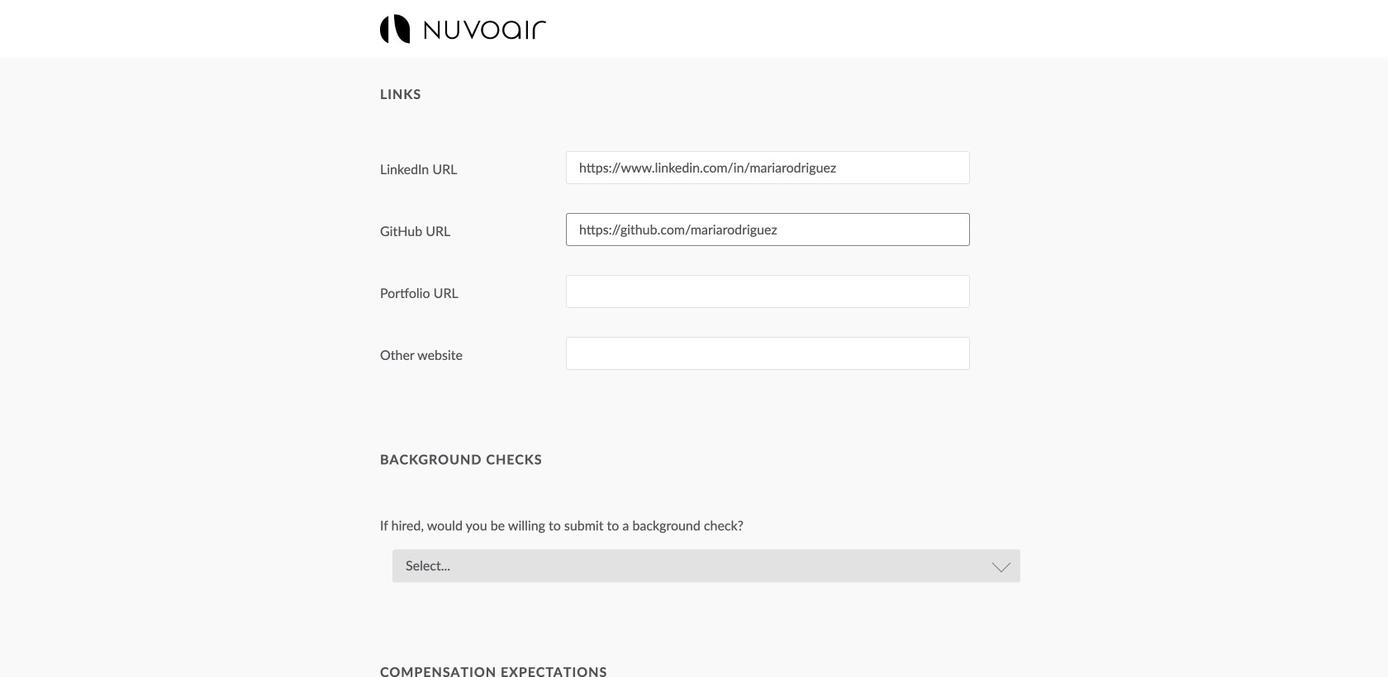 Task type: locate. For each thing, give the bounding box(es) containing it.
nuvoair logo image
[[380, 14, 546, 43]]

None text field
[[566, 0, 970, 5], [566, 337, 970, 370], [566, 0, 970, 5], [566, 337, 970, 370]]

None text field
[[566, 151, 970, 184], [566, 213, 970, 246], [566, 275, 970, 308], [566, 151, 970, 184], [566, 213, 970, 246], [566, 275, 970, 308]]



Task type: vqa. For each thing, say whether or not it's contained in the screenshot.
nuvoair logo
yes



